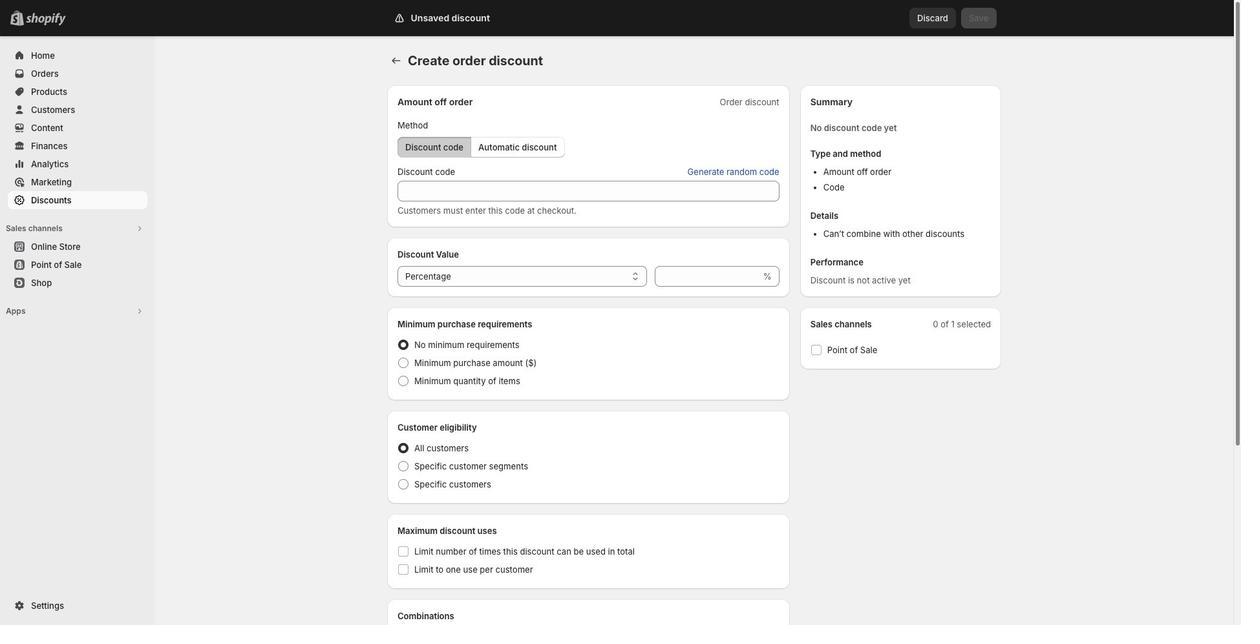 Task type: describe. For each thing, give the bounding box(es) containing it.
shopify image
[[26, 13, 66, 26]]



Task type: vqa. For each thing, say whether or not it's contained in the screenshot.
Shopify IMAGE
yes



Task type: locate. For each thing, give the bounding box(es) containing it.
None text field
[[398, 181, 780, 202], [655, 266, 761, 287], [398, 181, 780, 202], [655, 266, 761, 287]]



